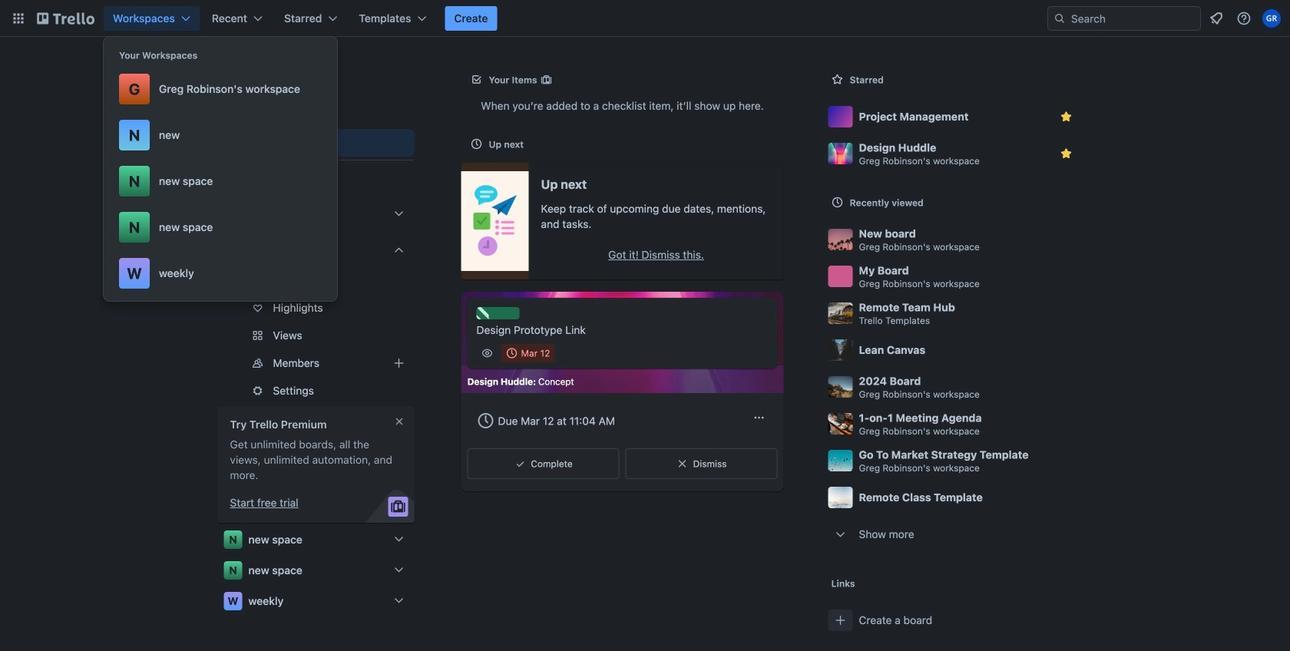 Task type: describe. For each thing, give the bounding box(es) containing it.
click to unstar design huddle . it will be removed from your starred list. image
[[1059, 146, 1074, 161]]

click to unstar project management. it will be removed from your starred list. image
[[1059, 109, 1074, 124]]

add image
[[390, 354, 408, 372]]

greg robinson (gregrobinson96) image
[[1262, 9, 1281, 28]]

Search field
[[1066, 8, 1200, 29]]

color: green, title: none image
[[476, 307, 519, 319]]



Task type: locate. For each thing, give the bounding box(es) containing it.
open information menu image
[[1236, 11, 1252, 26]]

primary element
[[0, 0, 1290, 37]]

board image
[[224, 72, 242, 91]]

search image
[[1054, 12, 1066, 25]]

back to home image
[[37, 6, 94, 31]]

0 notifications image
[[1207, 9, 1226, 28]]



Task type: vqa. For each thing, say whether or not it's contained in the screenshot.
-
no



